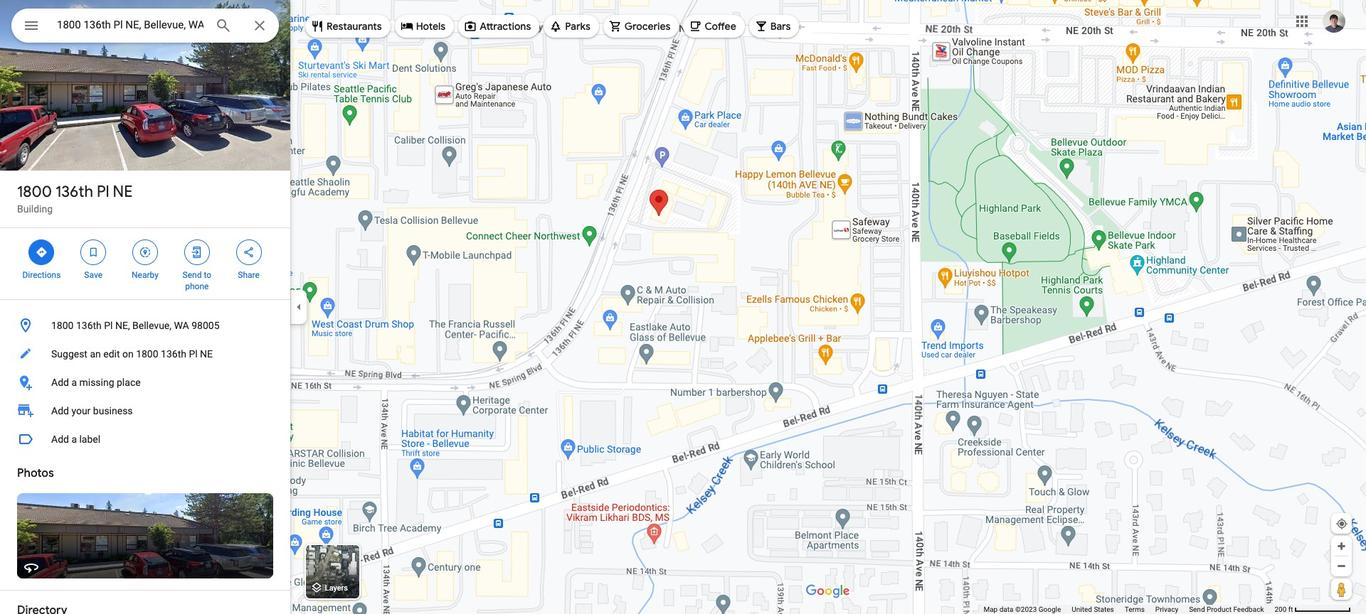 Task type: vqa. For each thing, say whether or not it's contained in the screenshot.
Coffee
yes



Task type: locate. For each thing, give the bounding box(es) containing it.
add down suggest
[[51, 377, 69, 388]]

show street view coverage image
[[1331, 579, 1352, 600]]

136th down wa
[[161, 349, 186, 360]]

200 ft
[[1275, 606, 1293, 614]]

send left the product
[[1189, 606, 1205, 614]]

add a missing place
[[51, 377, 141, 388]]

add left label
[[51, 434, 69, 445]]

1 vertical spatial pl
[[104, 320, 113, 332]]

136th up ''
[[55, 182, 93, 202]]

send to phone
[[183, 270, 211, 292]]

1 horizontal spatial ne
[[200, 349, 213, 360]]

pl inside 1800 136th pl ne building
[[97, 182, 109, 202]]

1800 up building
[[17, 182, 52, 202]]

add for add a missing place
[[51, 377, 69, 388]]


[[191, 245, 203, 260]]

ne,
[[115, 320, 130, 332]]

1800 up suggest
[[51, 320, 74, 332]]

parks button
[[544, 9, 599, 43]]

missing
[[79, 377, 114, 388]]

groceries
[[625, 20, 671, 33]]

0 vertical spatial a
[[71, 377, 77, 388]]

coffee
[[705, 20, 736, 33]]

0 vertical spatial send
[[183, 270, 202, 280]]

states
[[1094, 606, 1114, 614]]

0 vertical spatial pl
[[97, 182, 109, 202]]

ne
[[113, 182, 133, 202], [200, 349, 213, 360]]

hotels button
[[395, 9, 454, 43]]

google account: nolan park  
(nolan.park@adept.ai) image
[[1323, 10, 1345, 32]]

send for send product feedback
[[1189, 606, 1205, 614]]

200 ft button
[[1275, 606, 1351, 614]]

on
[[122, 349, 134, 360]]

footer
[[984, 605, 1275, 615]]

add left your
[[51, 406, 69, 417]]

0 vertical spatial 136th
[[55, 182, 93, 202]]

united states button
[[1072, 605, 1114, 615]]

pl up ''
[[97, 182, 109, 202]]

2 vertical spatial add
[[51, 434, 69, 445]]

send inside send to phone
[[183, 270, 202, 280]]

2 a from the top
[[71, 434, 77, 445]]

1800 right on
[[136, 349, 158, 360]]

add a label
[[51, 434, 100, 445]]

send inside button
[[1189, 606, 1205, 614]]

0 horizontal spatial ne
[[113, 182, 133, 202]]

send for send to phone
[[183, 270, 202, 280]]

a for label
[[71, 434, 77, 445]]

1800 for ne
[[17, 182, 52, 202]]

map
[[984, 606, 998, 614]]

200
[[1275, 606, 1287, 614]]

suggest an edit on 1800 136th pl ne
[[51, 349, 213, 360]]

add
[[51, 377, 69, 388], [51, 406, 69, 417], [51, 434, 69, 445]]

send product feedback button
[[1189, 605, 1264, 615]]

directions
[[22, 270, 61, 280]]

136th up an
[[76, 320, 102, 332]]

1 horizontal spatial send
[[1189, 606, 1205, 614]]

136th
[[55, 182, 93, 202], [76, 320, 102, 332], [161, 349, 186, 360]]

send
[[183, 270, 202, 280], [1189, 606, 1205, 614]]

98005
[[192, 320, 219, 332]]

0 vertical spatial add
[[51, 377, 69, 388]]

suggest
[[51, 349, 87, 360]]

zoom out image
[[1336, 561, 1347, 572]]

a left missing
[[71, 377, 77, 388]]

1 vertical spatial ne
[[200, 349, 213, 360]]

pl
[[97, 182, 109, 202], [104, 320, 113, 332], [189, 349, 198, 360]]

bars
[[770, 20, 791, 33]]

ne inside 1800 136th pl ne building
[[113, 182, 133, 202]]

coffee button
[[683, 9, 745, 43]]

send up phone
[[183, 270, 202, 280]]

1 vertical spatial a
[[71, 434, 77, 445]]

data
[[999, 606, 1013, 614]]

1 vertical spatial 1800
[[51, 320, 74, 332]]

add for add a label
[[51, 434, 69, 445]]

1800 inside 1800 136th pl ne building
[[17, 182, 52, 202]]

google
[[1039, 606, 1061, 614]]

1 add from the top
[[51, 377, 69, 388]]

0 vertical spatial 1800
[[17, 182, 52, 202]]

hotels
[[416, 20, 445, 33]]

1800 136th pl ne building
[[17, 182, 133, 215]]

1800
[[17, 182, 52, 202], [51, 320, 74, 332], [136, 349, 158, 360]]

1800 136th Pl NE, Bellevue, WA 98005 field
[[11, 9, 279, 43]]

your
[[71, 406, 91, 417]]

parks
[[565, 20, 590, 33]]

1 vertical spatial 136th
[[76, 320, 102, 332]]

136th inside 1800 136th pl ne building
[[55, 182, 93, 202]]

share
[[238, 270, 260, 280]]

0 horizontal spatial send
[[183, 270, 202, 280]]

ft
[[1288, 606, 1293, 614]]

None field
[[57, 16, 203, 33]]

0 vertical spatial ne
[[113, 182, 133, 202]]

pl left ne,
[[104, 320, 113, 332]]

terms button
[[1125, 605, 1145, 615]]

footer containing map data ©2023 google
[[984, 605, 1275, 615]]

2 add from the top
[[51, 406, 69, 417]]

pl for ne
[[97, 182, 109, 202]]

1 vertical spatial send
[[1189, 606, 1205, 614]]

business
[[93, 406, 133, 417]]

1 vertical spatial add
[[51, 406, 69, 417]]

none field inside 1800 136th pl ne, bellevue, wa 98005 field
[[57, 16, 203, 33]]

label
[[79, 434, 100, 445]]


[[23, 16, 40, 36]]

pl down wa
[[189, 349, 198, 360]]

a
[[71, 377, 77, 388], [71, 434, 77, 445]]


[[87, 245, 100, 260]]

a left label
[[71, 434, 77, 445]]

3 add from the top
[[51, 434, 69, 445]]

1 a from the top
[[71, 377, 77, 388]]

1800 136th pl ne main content
[[0, 0, 290, 615]]

2 vertical spatial 1800
[[136, 349, 158, 360]]



Task type: describe. For each thing, give the bounding box(es) containing it.
suggest an edit on 1800 136th pl ne button
[[0, 340, 290, 369]]

privacy
[[1155, 606, 1178, 614]]

feedback
[[1233, 606, 1264, 614]]

©2023
[[1015, 606, 1037, 614]]

ne inside button
[[200, 349, 213, 360]]


[[35, 245, 48, 260]]

pl for ne,
[[104, 320, 113, 332]]

restaurants button
[[305, 9, 390, 43]]

google maps element
[[0, 0, 1366, 615]]

an
[[90, 349, 101, 360]]


[[139, 245, 152, 260]]

send product feedback
[[1189, 606, 1264, 614]]

restaurants
[[327, 20, 382, 33]]

attractions button
[[458, 9, 539, 43]]


[[242, 245, 255, 260]]

1800 136th pl ne, bellevue, wa 98005
[[51, 320, 219, 332]]

footer inside google maps element
[[984, 605, 1275, 615]]

136th for ne,
[[76, 320, 102, 332]]

collapse side panel image
[[291, 300, 307, 315]]

united states
[[1072, 606, 1114, 614]]

save
[[84, 270, 102, 280]]

zoom in image
[[1336, 541, 1347, 552]]

product
[[1207, 606, 1232, 614]]

 button
[[11, 9, 51, 46]]

nearby
[[132, 270, 159, 280]]

add for add your business
[[51, 406, 69, 417]]

building
[[17, 203, 53, 215]]

phone
[[185, 282, 209, 292]]

136th for ne
[[55, 182, 93, 202]]

bellevue,
[[132, 320, 171, 332]]

photos
[[17, 467, 54, 481]]

terms
[[1125, 606, 1145, 614]]

actions for 1800 136th pl ne region
[[0, 228, 290, 300]]

layers
[[325, 584, 348, 594]]

edit
[[103, 349, 120, 360]]

add your business link
[[0, 397, 290, 425]]

privacy button
[[1155, 605, 1178, 615]]

add your business
[[51, 406, 133, 417]]

1800 136th pl ne, bellevue, wa 98005 button
[[0, 312, 290, 340]]

add a missing place button
[[0, 369, 290, 397]]

2 vertical spatial 136th
[[161, 349, 186, 360]]

 search field
[[11, 9, 279, 46]]

groceries button
[[603, 9, 679, 43]]

wa
[[174, 320, 189, 332]]

map data ©2023 google
[[984, 606, 1061, 614]]

2 vertical spatial pl
[[189, 349, 198, 360]]

united
[[1072, 606, 1092, 614]]

attractions
[[480, 20, 531, 33]]

show your location image
[[1335, 518, 1348, 531]]

add a label button
[[0, 425, 290, 454]]

bars button
[[749, 9, 799, 43]]

a for missing
[[71, 377, 77, 388]]

1800 for ne,
[[51, 320, 74, 332]]

to
[[204, 270, 211, 280]]

place
[[117, 377, 141, 388]]



